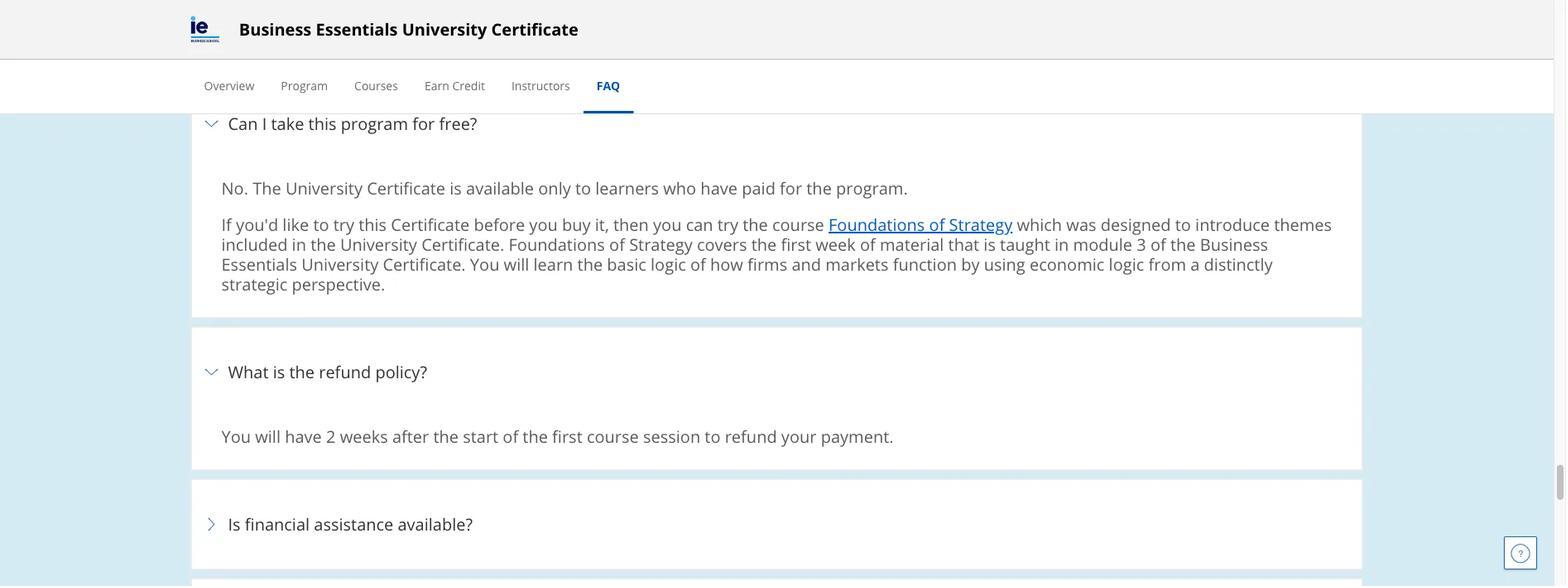 Task type: locate. For each thing, give the bounding box(es) containing it.
for left free?
[[412, 112, 435, 135]]

will left learn
[[504, 253, 529, 275]]

course
[[772, 213, 824, 236], [587, 425, 639, 448]]

1 horizontal spatial for
[[780, 177, 802, 199]]

0 horizontal spatial for
[[412, 112, 435, 135]]

1 horizontal spatial business
[[1200, 233, 1268, 256]]

1 horizontal spatial is
[[450, 177, 462, 199]]

1 try from the left
[[333, 213, 354, 236]]

can
[[228, 112, 258, 135]]

of right start
[[503, 425, 518, 448]]

you
[[470, 253, 500, 275], [221, 425, 251, 448]]

2 you from the left
[[653, 213, 682, 236]]

0 horizontal spatial will
[[255, 425, 281, 448]]

1 vertical spatial course
[[587, 425, 639, 448]]

0 horizontal spatial you
[[221, 425, 251, 448]]

no.
[[221, 177, 248, 199]]

0 horizontal spatial logic
[[651, 253, 686, 275]]

foundations down only at left
[[509, 233, 605, 256]]

0 vertical spatial course
[[772, 213, 824, 236]]

2 horizontal spatial is
[[984, 233, 996, 256]]

0 horizontal spatial in
[[292, 233, 306, 256]]

using
[[984, 253, 1026, 275]]

1 horizontal spatial foundations
[[829, 213, 925, 236]]

will left 2
[[255, 425, 281, 448]]

logic down designed
[[1109, 253, 1144, 275]]

try
[[333, 213, 354, 236], [718, 213, 738, 236]]

is inside the which was designed to introduce themes included in the university certificate. foundations of strategy covers the first week of material that is taught in module 3 of the business essentials university certificate. you will learn the basic logic of how firms and markets function by using economic logic from a distinctly strategic perspective.
[[984, 233, 996, 256]]

the left the basic
[[577, 253, 603, 275]]

1 horizontal spatial refund
[[725, 425, 777, 448]]

earn credit
[[425, 77, 485, 93]]

0 horizontal spatial refund
[[319, 360, 371, 383]]

0 vertical spatial is
[[450, 177, 462, 199]]

0 vertical spatial business
[[239, 18, 312, 41]]

course left session
[[587, 425, 639, 448]]

3 chevron right image from the top
[[202, 362, 221, 382]]

2 vertical spatial is
[[273, 360, 285, 383]]

available?
[[398, 513, 473, 535]]

earn
[[425, 77, 449, 93]]

have
[[701, 177, 738, 199], [285, 425, 322, 448]]

this inside dropdown button
[[308, 112, 337, 135]]

refund left policy?
[[319, 360, 371, 383]]

1 vertical spatial essentials
[[221, 253, 297, 275]]

chevron right image
[[202, 14, 221, 34], [202, 114, 221, 133], [202, 362, 221, 382], [202, 514, 221, 534]]

0 vertical spatial you
[[470, 253, 500, 275]]

logic
[[651, 253, 686, 275], [1109, 253, 1144, 275]]

1 horizontal spatial essentials
[[316, 18, 398, 41]]

you down before
[[470, 253, 500, 275]]

can
[[686, 213, 713, 236]]

in right the taught
[[1055, 233, 1069, 256]]

basic
[[607, 253, 646, 275]]

foundations down "program."
[[829, 213, 925, 236]]

for right paid
[[780, 177, 802, 199]]

you inside the which was designed to introduce themes included in the university certificate. foundations of strategy covers the first week of material that is taught in module 3 of the business essentials university certificate. you will learn the basic logic of how firms and markets function by using economic logic from a distinctly strategic perspective.
[[470, 253, 500, 275]]

0 vertical spatial for
[[412, 112, 435, 135]]

is financial assistance available? button
[[202, 489, 1352, 559]]

essentials up courses
[[316, 18, 398, 41]]

is
[[450, 177, 462, 199], [984, 233, 996, 256], [273, 360, 285, 383]]

strategy
[[949, 213, 1013, 236], [629, 233, 693, 256]]

is left available
[[450, 177, 462, 199]]

who
[[663, 177, 696, 199]]

the inside dropdown button
[[289, 360, 315, 383]]

1 horizontal spatial you
[[470, 253, 500, 275]]

faq link
[[597, 77, 620, 93]]

what is the refund policy? button
[[202, 337, 1352, 407]]

you left can
[[653, 213, 682, 236]]

program
[[281, 77, 328, 93]]

1 vertical spatial certificate
[[367, 177, 445, 199]]

essentials inside the which was designed to introduce themes included in the university certificate. foundations of strategy covers the first week of material that is taught in module 3 of the business essentials university certificate. you will learn the basic logic of how firms and markets function by using economic logic from a distinctly strategic perspective.
[[221, 253, 297, 275]]

chevron right image left what
[[202, 362, 221, 382]]

0 horizontal spatial essentials
[[221, 253, 297, 275]]

certificate for the
[[367, 177, 445, 199]]

have left 2
[[285, 425, 322, 448]]

0 horizontal spatial this
[[308, 112, 337, 135]]

certificate left before
[[391, 213, 470, 236]]

and
[[792, 253, 821, 275]]

0 horizontal spatial foundations
[[509, 233, 605, 256]]

1 horizontal spatial will
[[504, 253, 529, 275]]

0 horizontal spatial have
[[285, 425, 322, 448]]

1 horizontal spatial this
[[359, 213, 387, 236]]

week
[[816, 233, 856, 256]]

of right 3
[[1151, 233, 1166, 256]]

you
[[529, 213, 558, 236], [653, 213, 682, 236]]

essentials
[[316, 18, 398, 41], [221, 253, 297, 275]]

of left "that"
[[929, 213, 945, 236]]

the right 3
[[1170, 233, 1196, 256]]

after
[[392, 425, 429, 448]]

1 vertical spatial will
[[255, 425, 281, 448]]

course up and
[[772, 213, 824, 236]]

learn
[[534, 253, 573, 275]]

1 logic from the left
[[651, 253, 686, 275]]

which was designed to introduce themes included in the university certificate. foundations of strategy covers the first week of material that is taught in module 3 of the business essentials university certificate. you will learn the basic logic of how firms and markets function by using economic logic from a distinctly strategic perspective.
[[221, 213, 1332, 295]]

certificate
[[491, 18, 578, 41], [367, 177, 445, 199], [391, 213, 470, 236]]

policy?
[[375, 360, 427, 383]]

have right who
[[701, 177, 738, 199]]

of right week
[[860, 233, 876, 256]]

certificate up instructors link at left top
[[491, 18, 578, 41]]

1 vertical spatial refund
[[725, 425, 777, 448]]

0 vertical spatial have
[[701, 177, 738, 199]]

is right "that"
[[984, 233, 996, 256]]

to up a
[[1175, 213, 1191, 236]]

to
[[575, 177, 591, 199], [313, 213, 329, 236], [1175, 213, 1191, 236], [705, 425, 721, 448]]

logic right the basic
[[651, 253, 686, 275]]

0 vertical spatial certificate
[[491, 18, 578, 41]]

chevron right image inside is financial assistance available? dropdown button
[[202, 514, 221, 534]]

certificate menu element
[[191, 60, 1363, 113]]

instructors link
[[511, 77, 570, 93]]

will
[[504, 253, 529, 275], [255, 425, 281, 448]]

certificate.
[[421, 233, 504, 256], [383, 253, 466, 275]]

this right take on the left of the page
[[308, 112, 337, 135]]

0 vertical spatial essentials
[[316, 18, 398, 41]]

buy
[[562, 213, 591, 236]]

markets
[[826, 253, 889, 275]]

2 logic from the left
[[1109, 253, 1144, 275]]

0 horizontal spatial strategy
[[629, 233, 693, 256]]

this
[[308, 112, 337, 135], [359, 213, 387, 236]]

business right a
[[1200, 233, 1268, 256]]

chevron right image up overview
[[202, 14, 221, 34]]

strategy up by
[[949, 213, 1013, 236]]

this up perspective.
[[359, 213, 387, 236]]

free?
[[439, 112, 477, 135]]

in right included
[[292, 233, 306, 256]]

perspective.
[[292, 273, 385, 295]]

0 horizontal spatial try
[[333, 213, 354, 236]]

certificate down 'program'
[[367, 177, 445, 199]]

0 vertical spatial refund
[[319, 360, 371, 383]]

1 horizontal spatial logic
[[1109, 253, 1144, 275]]

university up like
[[286, 177, 363, 199]]

1 horizontal spatial have
[[701, 177, 738, 199]]

the
[[807, 177, 832, 199], [743, 213, 768, 236], [311, 233, 336, 256], [751, 233, 777, 256], [1170, 233, 1196, 256], [577, 253, 603, 275], [289, 360, 315, 383], [433, 425, 459, 448], [523, 425, 548, 448]]

university up perspective.
[[340, 233, 417, 256]]

first
[[781, 233, 811, 256], [552, 425, 583, 448]]

what is the refund policy?
[[228, 360, 427, 383]]

0 vertical spatial this
[[308, 112, 337, 135]]

in
[[292, 233, 306, 256], [1055, 233, 1069, 256]]

university
[[402, 18, 487, 41], [286, 177, 363, 199], [340, 233, 417, 256], [302, 253, 379, 275]]

0 horizontal spatial is
[[273, 360, 285, 383]]

session
[[643, 425, 700, 448]]

2
[[326, 425, 336, 448]]

1 in from the left
[[292, 233, 306, 256]]

1 vertical spatial have
[[285, 425, 322, 448]]

0 vertical spatial will
[[504, 253, 529, 275]]

if
[[221, 213, 232, 236]]

2 vertical spatial certificate
[[391, 213, 470, 236]]

overview
[[204, 77, 254, 93]]

business up program
[[239, 18, 312, 41]]

paid
[[742, 177, 776, 199]]

0 horizontal spatial course
[[587, 425, 639, 448]]

0 horizontal spatial you
[[529, 213, 558, 236]]

1 vertical spatial is
[[984, 233, 996, 256]]

1 vertical spatial for
[[780, 177, 802, 199]]

4 chevron right image from the top
[[202, 514, 221, 534]]

of left how
[[690, 253, 706, 275]]

1 horizontal spatial try
[[718, 213, 738, 236]]

essentials down you'd
[[221, 253, 297, 275]]

no. the university certificate is available only to learners who have paid for the program.
[[221, 177, 908, 199]]

2 chevron right image from the top
[[202, 114, 221, 133]]

list item
[[191, 0, 1363, 70], [191, 78, 1363, 327], [191, 326, 1363, 480], [191, 578, 1363, 586]]

1 vertical spatial business
[[1200, 233, 1268, 256]]

0 vertical spatial first
[[781, 233, 811, 256]]

1 horizontal spatial first
[[781, 233, 811, 256]]

chevron right image inside can i take this program for free? dropdown button
[[202, 114, 221, 133]]

the left "program."
[[807, 177, 832, 199]]

you down what
[[221, 425, 251, 448]]

foundations
[[829, 213, 925, 236], [509, 233, 605, 256]]

refund
[[319, 360, 371, 383], [725, 425, 777, 448]]

chevron right image inside what is the refund policy? dropdown button
[[202, 362, 221, 382]]

available
[[466, 177, 534, 199]]

the right what
[[289, 360, 315, 383]]

before
[[474, 213, 525, 236]]

chevron right image left is
[[202, 514, 221, 534]]

is financial assistance available?
[[228, 513, 473, 535]]

is right what
[[273, 360, 285, 383]]

try right like
[[333, 213, 354, 236]]

university down like
[[302, 253, 379, 275]]

refund left "your"
[[725, 425, 777, 448]]

foundations inside the which was designed to introduce themes included in the university certificate. foundations of strategy covers the first week of material that is taught in module 3 of the business essentials university certificate. you will learn the basic logic of how firms and markets function by using economic logic from a distinctly strategic perspective.
[[509, 233, 605, 256]]

distinctly
[[1204, 253, 1273, 275]]

3 list item from the top
[[191, 326, 1363, 480]]

1 horizontal spatial you
[[653, 213, 682, 236]]

like
[[283, 213, 309, 236]]

1 vertical spatial this
[[359, 213, 387, 236]]

only
[[538, 177, 571, 199]]

1 horizontal spatial course
[[772, 213, 824, 236]]

2 list item from the top
[[191, 78, 1363, 327]]

try right can
[[718, 213, 738, 236]]

program
[[341, 112, 408, 135]]

strategy down who
[[629, 233, 693, 256]]

chevron right image left "can"
[[202, 114, 221, 133]]

1 horizontal spatial in
[[1055, 233, 1069, 256]]

chevron right image for is
[[202, 514, 221, 534]]

take
[[271, 112, 304, 135]]

0 horizontal spatial first
[[552, 425, 583, 448]]

can i take this program for free? button
[[202, 89, 1352, 158]]

function
[[893, 253, 957, 275]]

is financial assistance available? list item
[[191, 479, 1363, 570]]

you left buy
[[529, 213, 558, 236]]



Task type: vqa. For each thing, say whether or not it's contained in the screenshot.
Program
yes



Task type: describe. For each thing, give the bounding box(es) containing it.
1 horizontal spatial strategy
[[949, 213, 1013, 236]]

themes
[[1274, 213, 1332, 236]]

learners
[[595, 177, 659, 199]]

first inside the which was designed to introduce themes included in the university certificate. foundations of strategy covers the first week of material that is taught in module 3 of the business essentials university certificate. you will learn the basic logic of how firms and markets function by using economic logic from a distinctly strategic perspective.
[[781, 233, 811, 256]]

instructors
[[511, 77, 570, 93]]

foundations of strategy link
[[829, 213, 1013, 236]]

4 list item from the top
[[191, 578, 1363, 586]]

to right like
[[313, 213, 329, 236]]

the left start
[[433, 425, 459, 448]]

university up earn
[[402, 18, 487, 41]]

firms
[[748, 253, 787, 275]]

list item containing can i take this program for free?
[[191, 78, 1363, 327]]

then
[[613, 213, 649, 236]]

overview link
[[204, 77, 254, 93]]

that
[[948, 233, 979, 256]]

business essentials university certificate
[[239, 18, 578, 41]]

payment.
[[821, 425, 894, 448]]

your
[[781, 425, 817, 448]]

to inside the which was designed to introduce themes included in the university certificate. foundations of strategy covers the first week of material that is taught in module 3 of the business essentials university certificate. you will learn the basic logic of how firms and markets function by using economic logic from a distinctly strategic perspective.
[[1175, 213, 1191, 236]]

designed
[[1101, 213, 1171, 236]]

2 try from the left
[[718, 213, 738, 236]]

1 list item from the top
[[191, 0, 1363, 70]]

will inside the which was designed to introduce themes included in the university certificate. foundations of strategy covers the first week of material that is taught in module 3 of the business essentials university certificate. you will learn the basic logic of how firms and markets function by using economic logic from a distinctly strategic perspective.
[[504, 253, 529, 275]]

material
[[880, 233, 944, 256]]

financial
[[245, 513, 310, 535]]

weeks
[[340, 425, 388, 448]]

introduce
[[1195, 213, 1270, 236]]

the right like
[[311, 233, 336, 256]]

chevron right image for can
[[202, 114, 221, 133]]

included
[[221, 233, 288, 256]]

the
[[253, 177, 281, 199]]

assistance
[[314, 513, 393, 535]]

courses link
[[354, 77, 398, 93]]

a
[[1191, 253, 1200, 275]]

you will have 2 weeks after the start of the first course session to refund your payment.
[[221, 425, 894, 448]]

i
[[262, 112, 267, 135]]

1 you from the left
[[529, 213, 558, 236]]

was
[[1066, 213, 1096, 236]]

credit
[[452, 77, 485, 93]]

the right covers
[[751, 233, 777, 256]]

help center image
[[1511, 543, 1531, 563]]

if you'd like to try this certificate before you buy it, then you can try the course foundations of strategy
[[221, 213, 1013, 236]]

start
[[463, 425, 498, 448]]

module
[[1073, 233, 1133, 256]]

courses
[[354, 77, 398, 93]]

program link
[[281, 77, 328, 93]]

which
[[1017, 213, 1062, 236]]

how
[[710, 253, 743, 275]]

ie business school image
[[191, 16, 219, 43]]

from
[[1149, 253, 1186, 275]]

certificate for essentials
[[491, 18, 578, 41]]

to right only at left
[[575, 177, 591, 199]]

what
[[228, 360, 269, 383]]

for inside dropdown button
[[412, 112, 435, 135]]

1 vertical spatial you
[[221, 425, 251, 448]]

of right it,
[[609, 233, 625, 256]]

faq
[[597, 77, 620, 93]]

1 vertical spatial first
[[552, 425, 583, 448]]

economic
[[1030, 253, 1105, 275]]

1 chevron right image from the top
[[202, 14, 221, 34]]

taught
[[1000, 233, 1050, 256]]

is inside dropdown button
[[273, 360, 285, 383]]

the right start
[[523, 425, 548, 448]]

3
[[1137, 233, 1146, 256]]

2 in from the left
[[1055, 233, 1069, 256]]

program.
[[836, 177, 908, 199]]

strategy inside the which was designed to introduce themes included in the university certificate. foundations of strategy covers the first week of material that is taught in module 3 of the business essentials university certificate. you will learn the basic logic of how firms and markets function by using economic logic from a distinctly strategic perspective.
[[629, 233, 693, 256]]

refund inside dropdown button
[[319, 360, 371, 383]]

it,
[[595, 213, 609, 236]]

business inside the which was designed to introduce themes included in the university certificate. foundations of strategy covers the first week of material that is taught in module 3 of the business essentials university certificate. you will learn the basic logic of how firms and markets function by using economic logic from a distinctly strategic perspective.
[[1200, 233, 1268, 256]]

you'd
[[236, 213, 278, 236]]

0 horizontal spatial business
[[239, 18, 312, 41]]

can i take this program for free?
[[228, 112, 477, 135]]

earn credit link
[[425, 77, 485, 93]]

the down paid
[[743, 213, 768, 236]]

by
[[961, 253, 980, 275]]

covers
[[697, 233, 747, 256]]

list item containing what is the refund policy?
[[191, 326, 1363, 480]]

to right session
[[705, 425, 721, 448]]

chevron right image for what
[[202, 362, 221, 382]]

strategic
[[221, 273, 287, 295]]

is
[[228, 513, 241, 535]]



